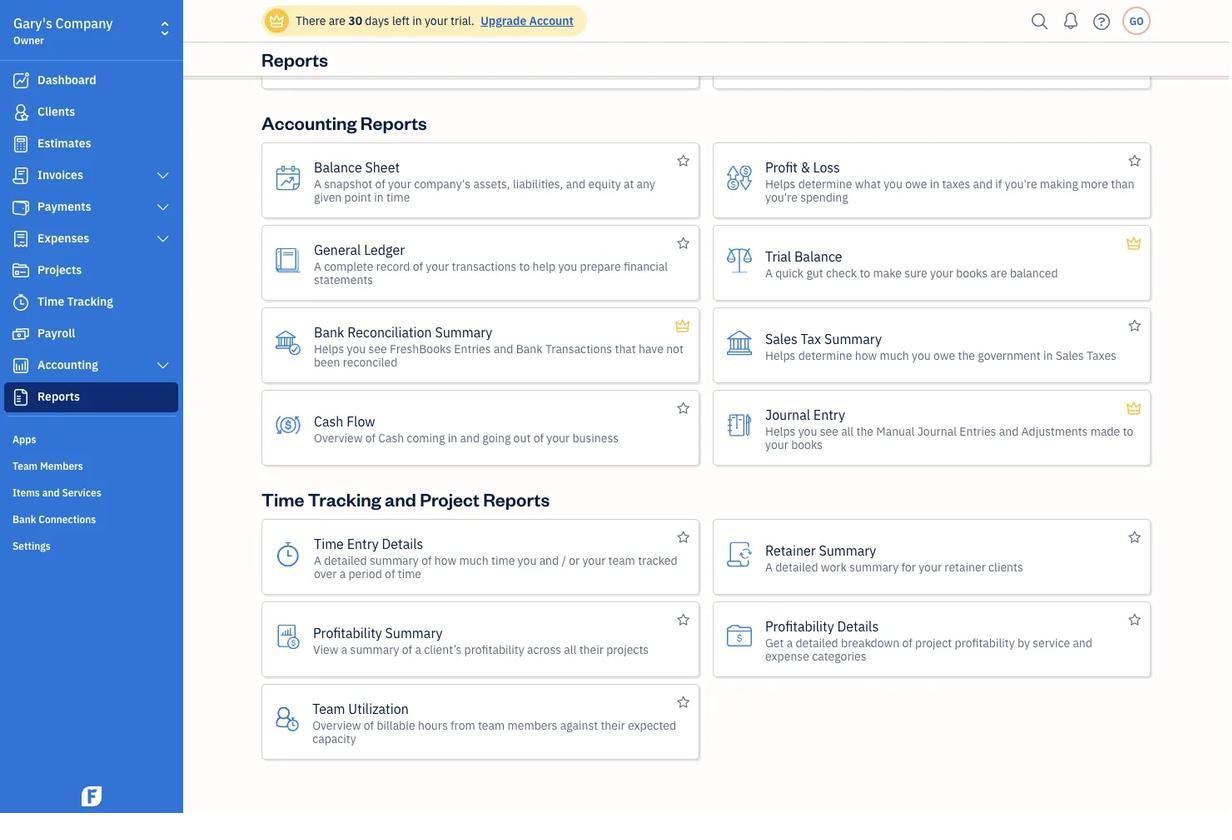 Task type: describe. For each thing, give the bounding box(es) containing it.
0 horizontal spatial sales
[[766, 330, 798, 347]]

accounting reports
[[262, 110, 427, 134]]

much for aging
[[385, 53, 414, 69]]

balance
[[906, 47, 947, 62]]

items and services
[[12, 486, 101, 499]]

detailed for profitability
[[796, 635, 839, 650]]

balanced
[[1011, 265, 1059, 280]]

have
[[639, 341, 664, 356]]

make
[[874, 265, 902, 280]]

left
[[392, 13, 410, 28]]

manual
[[877, 423, 915, 439]]

much for summary
[[880, 347, 910, 363]]

clients
[[37, 104, 75, 119]]

update favorite status for time entry details image
[[678, 527, 690, 548]]

accounting for accounting
[[37, 357, 98, 372]]

team inside time entry details a detailed summary of how much time you and / or your team tracked over a period of time
[[609, 552, 636, 568]]

estimates link
[[4, 129, 178, 159]]

time tracking and project reports
[[262, 487, 550, 511]]

you inside time entry details a detailed summary of how much time you and / or your team tracked over a period of time
[[518, 552, 537, 568]]

financial
[[624, 258, 668, 274]]

team inside team utilization overview of billable hours from team members against their expected capacity
[[478, 717, 505, 733]]

update favorite status for retainer summary image
[[1129, 527, 1142, 548]]

out inside cash flow overview of cash coming in and going out of your business
[[514, 430, 531, 445]]

1 horizontal spatial cash
[[379, 430, 404, 445]]

update favorite status for cash flow image
[[678, 398, 690, 419]]

dashboard
[[37, 72, 96, 87]]

and inside time entry details a detailed summary of how much time you and / or your team tracked over a period of time
[[540, 552, 559, 568]]

expense image
[[11, 231, 31, 247]]

details inside time entry details a detailed summary of how much time you and / or your team tracked over a period of time
[[382, 535, 424, 552]]

their inside profitability summary view a summary of a client's profitability across all their projects
[[580, 642, 604, 657]]

crown image left there
[[268, 12, 286, 30]]

and inside main element
[[42, 486, 60, 499]]

balance for credit balance
[[805, 29, 853, 47]]

client's
[[424, 642, 462, 657]]

all inside profitability summary view a summary of a client's profitability across all their projects
[[564, 642, 577, 657]]

general ledger a complete record of your transactions to help you prepare financial statements
[[314, 241, 668, 287]]

detailed inside retainer summary a detailed work summary for your retainer clients
[[776, 559, 819, 575]]

categories
[[813, 648, 867, 664]]

payments link
[[4, 192, 178, 222]]

go
[[1130, 14, 1144, 27]]

determine for loss
[[799, 176, 853, 191]]

your inside the general ledger a complete record of your transactions to help you prepare financial statements
[[426, 258, 449, 274]]

of inside team utilization overview of billable hours from team members against their expected capacity
[[364, 717, 374, 733]]

a for general ledger
[[314, 258, 322, 274]]

profitability for profitability summary
[[465, 642, 525, 657]]

in right left
[[413, 13, 422, 28]]

items
[[12, 486, 40, 499]]

reports link
[[4, 382, 178, 412]]

their inside team utilization overview of billable hours from team members against their expected capacity
[[601, 717, 625, 733]]

profitability for profitability summary
[[313, 624, 382, 642]]

equity
[[589, 176, 621, 191]]

entry for time
[[347, 535, 379, 552]]

0 horizontal spatial journal
[[766, 406, 811, 423]]

upgrade
[[481, 13, 527, 28]]

estimate image
[[11, 136, 31, 152]]

transactions
[[546, 341, 613, 356]]

more
[[1082, 176, 1109, 191]]

update favorite status for general ledger image
[[678, 233, 690, 254]]

crown image for journal entry
[[1126, 398, 1143, 418]]

you inside sales tax summary helps determine how much you owe the government in sales taxes
[[912, 347, 931, 363]]

by
[[1018, 635, 1031, 650]]

of inside the general ledger a complete record of your transactions to help you prepare financial statements
[[413, 258, 423, 274]]

invoice image
[[11, 167, 31, 184]]

accounts
[[314, 36, 370, 53]]

chart image
[[11, 357, 31, 374]]

summary inside retainer summary a detailed work summary for your retainer clients
[[819, 542, 877, 559]]

1 horizontal spatial sales
[[1056, 347, 1085, 363]]

profitability summary view a summary of a client's profitability across all their projects
[[313, 624, 649, 657]]

reports up time entry details a detailed summary of how much time you and / or your team tracked over a period of time
[[483, 487, 550, 511]]

details inside profitability details get a detailed breakdown of project profitability by service and expense categories
[[838, 617, 879, 635]]

team for members
[[12, 459, 38, 472]]

1 horizontal spatial journal
[[918, 423, 957, 439]]

tracking for time tracking and project reports
[[308, 487, 381, 511]]

to inside accounts payable aging find out how much each vendor needs to be paid
[[518, 53, 529, 69]]

settings link
[[4, 532, 178, 557]]

books inside journal entry helps you see all the manual journal entries and adjustments made to your books
[[792, 437, 823, 452]]

retainer
[[766, 542, 816, 559]]

clients inside retainer summary a detailed work summary for your retainer clients
[[989, 559, 1024, 575]]

projects
[[37, 262, 82, 277]]

if
[[996, 176, 1003, 191]]

1 horizontal spatial you're
[[1005, 176, 1038, 191]]

and inside profit & loss helps determine what you owe in taxes and if you're making more than you're spending
[[974, 176, 993, 191]]

items and services link
[[4, 479, 178, 504]]

timer image
[[11, 294, 31, 311]]

update favorite status for profit & loss image
[[1129, 151, 1142, 171]]

there are 30 days left in your trial. upgrade account
[[296, 13, 574, 28]]

what
[[856, 176, 881, 191]]

your inside time entry details a detailed summary of how much time you and / or your team tracked over a period of time
[[583, 552, 606, 568]]

chevron large down image
[[155, 359, 171, 372]]

notifications image
[[1058, 4, 1085, 37]]

settings
[[12, 539, 51, 552]]

days
[[365, 13, 390, 28]]

summary for summary
[[850, 559, 899, 575]]

taxes
[[943, 176, 971, 191]]

trial balance a quick gut check to make sure your books are balanced
[[766, 247, 1059, 280]]

a for trial balance
[[766, 265, 773, 280]]

been
[[314, 354, 340, 370]]

project
[[420, 487, 480, 511]]

time for time tracking
[[37, 294, 64, 309]]

expenses
[[37, 230, 89, 246]]

freshbooks
[[390, 341, 452, 356]]

much inside time entry details a detailed summary of how much time you and / or your team tracked over a period of time
[[460, 552, 489, 568]]

ledger
[[364, 241, 405, 258]]

to inside journal entry helps you see all the manual journal entries and adjustments made to your books
[[1124, 423, 1134, 439]]

in inside sales tax summary helps determine how much you owe the government in sales taxes
[[1044, 347, 1054, 363]]

reports inside main element
[[37, 389, 80, 404]]

you inside "bank reconciliation summary helps you see freshbooks entries and bank transactions that have not been reconciled"
[[347, 341, 366, 356]]

overview for team
[[313, 717, 361, 733]]

bank for connections
[[12, 512, 36, 526]]

crown image for accounts payable aging
[[674, 22, 692, 42]]

given
[[314, 189, 342, 205]]

in inside balance sheet a snapshot of your company's assets, liabilities, and equity at any given point in time
[[374, 189, 384, 205]]

profitability for profitability details
[[766, 617, 835, 635]]

helps for sales tax summary
[[766, 347, 796, 363]]

adjustments
[[1022, 423, 1088, 439]]

reports down there
[[262, 47, 328, 71]]

project
[[916, 635, 953, 650]]

chevron large down image for payments
[[155, 201, 171, 214]]

made
[[1091, 423, 1121, 439]]

time inside time entry details a detailed summary of how much time you and / or your team tracked over a period of time
[[314, 535, 344, 552]]

assets,
[[474, 176, 510, 191]]

clients inside credit balance summary of all your credit balance for your clients over a period of time
[[993, 47, 1028, 62]]

vendor
[[444, 53, 481, 69]]

estimates
[[37, 135, 91, 151]]

bank reconciliation summary helps you see freshbooks entries and bank transactions that have not been reconciled
[[314, 323, 684, 370]]

summary for entry
[[370, 552, 419, 568]]

chevron large down image for invoices
[[155, 169, 171, 182]]

all inside journal entry helps you see all the manual journal entries and adjustments made to your books
[[842, 423, 854, 439]]

owe inside sales tax summary helps determine how much you owe the government in sales taxes
[[934, 347, 956, 363]]

how for payable
[[360, 53, 382, 69]]

needs
[[483, 53, 515, 69]]

0 horizontal spatial cash
[[314, 412, 344, 430]]

over inside credit balance summary of all your credit balance for your clients over a period of time
[[1031, 47, 1053, 62]]

across
[[527, 642, 562, 657]]

check
[[827, 265, 857, 280]]

your inside cash flow overview of cash coming in and going out of your business
[[547, 430, 570, 445]]

tracked
[[638, 552, 678, 568]]

determine for summary
[[799, 347, 853, 363]]

against
[[561, 717, 598, 733]]

not
[[667, 341, 684, 356]]

time inside balance sheet a snapshot of your company's assets, liabilities, and equity at any given point in time
[[387, 189, 410, 205]]

project image
[[11, 262, 31, 279]]

summary for reconciliation
[[435, 323, 493, 341]]

capacity
[[313, 731, 356, 746]]

from
[[451, 717, 476, 733]]

prepare
[[580, 258, 621, 274]]

time tracking link
[[4, 287, 178, 317]]

gary's company owner
[[13, 15, 113, 47]]

team utilization overview of billable hours from team members against their expected capacity
[[313, 700, 677, 746]]

help
[[533, 258, 556, 274]]

going
[[483, 430, 511, 445]]

gary's
[[13, 15, 52, 32]]

team members link
[[4, 452, 178, 477]]

period inside credit balance summary of all your credit balance for your clients over a period of time
[[1065, 47, 1099, 62]]

a for balance sheet
[[314, 176, 322, 191]]

your inside retainer summary a detailed work summary for your retainer clients
[[919, 559, 942, 575]]

and inside profitability details get a detailed breakdown of project profitability by service and expense categories
[[1073, 635, 1093, 650]]

payment image
[[11, 199, 31, 216]]

over inside time entry details a detailed summary of how much time you and / or your team tracked over a period of time
[[314, 566, 337, 581]]

entries inside journal entry helps you see all the manual journal entries and adjustments made to your books
[[960, 423, 997, 439]]

crown image for trial balance
[[1126, 233, 1143, 253]]

connections
[[39, 512, 96, 526]]

accounts payable aging find out how much each vendor needs to be paid
[[314, 36, 570, 69]]

your inside journal entry helps you see all the manual journal entries and adjustments made to your books
[[766, 437, 789, 452]]

profit & loss helps determine what you owe in taxes and if you're making more than you're spending
[[766, 158, 1135, 205]]

payroll
[[37, 325, 75, 341]]

0 horizontal spatial you're
[[766, 189, 798, 205]]

owner
[[13, 33, 44, 47]]

upgrade account link
[[478, 13, 574, 28]]

journal entry helps you see all the manual journal entries and adjustments made to your books
[[766, 406, 1134, 452]]

work
[[821, 559, 847, 575]]

complete
[[324, 258, 374, 274]]

dashboard image
[[11, 72, 31, 89]]

accounting for accounting reports
[[262, 110, 357, 134]]



Task type: vqa. For each thing, say whether or not it's contained in the screenshot.
QUICKLY
no



Task type: locate. For each thing, give the bounding box(es) containing it.
to left the make
[[860, 265, 871, 280]]

&
[[801, 158, 811, 176]]

summary for tax
[[825, 330, 882, 347]]

all right 'across'
[[564, 642, 577, 657]]

chevron large down image for expenses
[[155, 232, 171, 246]]

2 vertical spatial chevron large down image
[[155, 232, 171, 246]]

loss
[[814, 158, 841, 176]]

credit
[[873, 47, 903, 62]]

go button
[[1123, 7, 1152, 35]]

journal right manual
[[918, 423, 957, 439]]

0 horizontal spatial accounting
[[37, 357, 98, 372]]

1 horizontal spatial for
[[950, 47, 964, 62]]

chevron large down image inside the expenses link
[[155, 232, 171, 246]]

period inside time entry details a detailed summary of how much time you and / or your team tracked over a period of time
[[349, 566, 382, 581]]

1 horizontal spatial details
[[838, 617, 879, 635]]

0 vertical spatial for
[[950, 47, 964, 62]]

0 vertical spatial all
[[832, 47, 844, 62]]

0 horizontal spatial see
[[369, 341, 387, 356]]

all left manual
[[842, 423, 854, 439]]

1 vertical spatial entries
[[960, 423, 997, 439]]

you inside journal entry helps you see all the manual journal entries and adjustments made to your books
[[799, 423, 818, 439]]

in inside cash flow overview of cash coming in and going out of your business
[[448, 430, 458, 445]]

client image
[[11, 104, 31, 121]]

helps inside journal entry helps you see all the manual journal entries and adjustments made to your books
[[766, 423, 796, 439]]

0 vertical spatial out
[[340, 53, 357, 69]]

sales left tax
[[766, 330, 798, 347]]

chevron large down image down payments link
[[155, 232, 171, 246]]

1 vertical spatial determine
[[799, 347, 853, 363]]

trial.
[[451, 13, 475, 28]]

and inside journal entry helps you see all the manual journal entries and adjustments made to your books
[[1000, 423, 1019, 439]]

and left if
[[974, 176, 993, 191]]

1 vertical spatial team
[[313, 700, 345, 717]]

the inside sales tax summary helps determine how much you owe the government in sales taxes
[[959, 347, 976, 363]]

general
[[314, 241, 361, 258]]

2 horizontal spatial bank
[[516, 341, 543, 356]]

entries inside "bank reconciliation summary helps you see freshbooks entries and bank transactions that have not been reconciled"
[[454, 341, 491, 356]]

clients link
[[4, 97, 178, 127]]

time entry details a detailed summary of how much time you and / or your team tracked over a period of time
[[314, 535, 678, 581]]

and left project
[[385, 487, 416, 511]]

1 vertical spatial are
[[991, 265, 1008, 280]]

balance sheet a snapshot of your company's assets, liabilities, and equity at any given point in time
[[314, 158, 656, 205]]

balance for trial balance
[[795, 247, 843, 265]]

that
[[615, 341, 636, 356]]

0 vertical spatial entry
[[814, 406, 846, 423]]

and left the equity
[[566, 176, 586, 191]]

journal
[[766, 406, 811, 423], [918, 423, 957, 439]]

1 vertical spatial chevron large down image
[[155, 201, 171, 214]]

summary inside "bank reconciliation summary helps you see freshbooks entries and bank transactions that have not been reconciled"
[[435, 323, 493, 341]]

profitability up expense
[[766, 617, 835, 635]]

0 vertical spatial team
[[609, 552, 636, 568]]

for inside retainer summary a detailed work summary for your retainer clients
[[902, 559, 916, 575]]

0 vertical spatial the
[[959, 347, 976, 363]]

1 horizontal spatial the
[[959, 347, 976, 363]]

2 vertical spatial much
[[460, 552, 489, 568]]

2 determine from the top
[[799, 347, 853, 363]]

all inside credit balance summary of all your credit balance for your clients over a period of time
[[832, 47, 844, 62]]

1 horizontal spatial tracking
[[308, 487, 381, 511]]

overview left billable
[[313, 717, 361, 733]]

detailed
[[324, 552, 367, 568], [776, 559, 819, 575], [796, 635, 839, 650]]

much left each
[[385, 53, 414, 69]]

account
[[530, 13, 574, 28]]

in right government
[[1044, 347, 1054, 363]]

sales left taxes
[[1056, 347, 1085, 363]]

you inside profit & loss helps determine what you owe in taxes and if you're making more than you're spending
[[884, 176, 903, 191]]

summary right "view"
[[350, 642, 400, 657]]

0 vertical spatial overview
[[314, 430, 363, 445]]

0 horizontal spatial profitability
[[465, 642, 525, 657]]

helps inside profit & loss helps determine what you owe in taxes and if you're making more than you're spending
[[766, 176, 796, 191]]

much inside sales tax summary helps determine how much you owe the government in sales taxes
[[880, 347, 910, 363]]

you're down profit at the top
[[766, 189, 798, 205]]

all
[[832, 47, 844, 62], [842, 423, 854, 439], [564, 642, 577, 657]]

update favorite status for sales tax summary image
[[1129, 316, 1142, 336]]

0 horizontal spatial details
[[382, 535, 424, 552]]

much inside accounts payable aging find out how much each vendor needs to be paid
[[385, 53, 414, 69]]

and inside "bank reconciliation summary helps you see freshbooks entries and bank transactions that have not been reconciled"
[[494, 341, 514, 356]]

taxes
[[1087, 347, 1117, 363]]

to right made
[[1124, 423, 1134, 439]]

1 horizontal spatial bank
[[314, 323, 345, 341]]

accounting inside main element
[[37, 357, 98, 372]]

clients down search icon
[[993, 47, 1028, 62]]

0 vertical spatial owe
[[906, 176, 928, 191]]

1 horizontal spatial owe
[[934, 347, 956, 363]]

entries
[[454, 341, 491, 356], [960, 423, 997, 439]]

paid
[[547, 53, 570, 69]]

of
[[819, 47, 829, 62], [1102, 47, 1112, 62], [375, 176, 386, 191], [413, 258, 423, 274], [366, 430, 376, 445], [534, 430, 544, 445], [422, 552, 432, 568], [385, 566, 395, 581], [903, 635, 913, 650], [402, 642, 413, 657], [364, 717, 374, 733]]

time inside main element
[[37, 294, 64, 309]]

balance inside credit balance summary of all your credit balance for your clients over a period of time
[[805, 29, 853, 47]]

a inside time entry details a detailed summary of how much time you and / or your team tracked over a period of time
[[340, 566, 346, 581]]

crown image for bank reconciliation summary
[[674, 316, 692, 336]]

reports right report image
[[37, 389, 80, 404]]

balance up given
[[314, 158, 362, 176]]

1 vertical spatial their
[[601, 717, 625, 733]]

a
[[1056, 47, 1062, 62], [340, 566, 346, 581], [787, 635, 793, 650], [341, 642, 348, 657], [415, 642, 422, 657]]

0 horizontal spatial over
[[314, 566, 337, 581]]

expenses link
[[4, 224, 178, 254]]

tracking inside main element
[[67, 294, 113, 309]]

accounting down find
[[262, 110, 357, 134]]

time down "sheet"
[[387, 189, 410, 205]]

1 vertical spatial period
[[349, 566, 382, 581]]

entry left manual
[[814, 406, 846, 423]]

0 vertical spatial see
[[369, 341, 387, 356]]

1 horizontal spatial see
[[820, 423, 839, 439]]

payments
[[37, 199, 91, 214]]

1 vertical spatial time
[[262, 487, 304, 511]]

projects
[[607, 642, 649, 657]]

profitability left 'across'
[[465, 642, 525, 657]]

of inside profitability details get a detailed breakdown of project profitability by service and expense categories
[[903, 635, 913, 650]]

over
[[1031, 47, 1053, 62], [314, 566, 337, 581]]

money image
[[11, 326, 31, 342]]

2 vertical spatial balance
[[795, 247, 843, 265]]

apps link
[[4, 426, 178, 451]]

chevron large down image up the expenses link
[[155, 201, 171, 214]]

for right balance
[[950, 47, 964, 62]]

tracking down projects link at the left of the page
[[67, 294, 113, 309]]

there
[[296, 13, 326, 28]]

crown image up not
[[674, 316, 692, 336]]

retainer summary a detailed work summary for your retainer clients
[[766, 542, 1024, 575]]

for inside credit balance summary of all your credit balance for your clients over a period of time
[[950, 47, 964, 62]]

2 vertical spatial time
[[314, 535, 344, 552]]

how inside time entry details a detailed summary of how much time you and / or your team tracked over a period of time
[[435, 552, 457, 568]]

1 vertical spatial over
[[314, 566, 337, 581]]

and right service
[[1073, 635, 1093, 650]]

business
[[573, 430, 619, 445]]

1 horizontal spatial much
[[460, 552, 489, 568]]

1 horizontal spatial period
[[1065, 47, 1099, 62]]

1 horizontal spatial accounting
[[262, 110, 357, 134]]

accounting down the payroll
[[37, 357, 98, 372]]

sure
[[905, 265, 928, 280]]

1 horizontal spatial out
[[514, 430, 531, 445]]

time down time tracking and project reports
[[398, 566, 422, 581]]

a inside time entry details a detailed summary of how much time you and / or your team tracked over a period of time
[[314, 552, 322, 568]]

summary right work
[[850, 559, 899, 575]]

to
[[518, 53, 529, 69], [520, 258, 530, 274], [860, 265, 871, 280], [1124, 423, 1134, 439]]

1 horizontal spatial over
[[1031, 47, 1053, 62]]

see inside "bank reconciliation summary helps you see freshbooks entries and bank transactions that have not been reconciled"
[[369, 341, 387, 356]]

books inside trial balance a quick gut check to make sure your books are balanced
[[957, 265, 988, 280]]

helps inside sales tax summary helps determine how much you owe the government in sales taxes
[[766, 347, 796, 363]]

you inside the general ledger a complete record of your transactions to help you prepare financial statements
[[559, 258, 578, 274]]

summary inside profitability summary view a summary of a client's profitability across all their projects
[[385, 624, 443, 642]]

a inside trial balance a quick gut check to make sure your books are balanced
[[766, 265, 773, 280]]

much down project
[[460, 552, 489, 568]]

for left retainer
[[902, 559, 916, 575]]

projects link
[[4, 256, 178, 286]]

update favorite status for team utilization image
[[678, 692, 690, 713]]

reports up "sheet"
[[361, 110, 427, 134]]

you
[[884, 176, 903, 191], [559, 258, 578, 274], [347, 341, 366, 356], [912, 347, 931, 363], [799, 423, 818, 439], [518, 552, 537, 568]]

owe inside profit & loss helps determine what you owe in taxes and if you're making more than you're spending
[[906, 176, 928, 191]]

main element
[[0, 0, 225, 813]]

time left /
[[492, 552, 515, 568]]

1 vertical spatial see
[[820, 423, 839, 439]]

0 vertical spatial team
[[12, 459, 38, 472]]

1 horizontal spatial entry
[[814, 406, 846, 423]]

profitability inside profitability details get a detailed breakdown of project profitability by service and expense categories
[[766, 617, 835, 635]]

detailed for time
[[324, 552, 367, 568]]

the left government
[[959, 347, 976, 363]]

a inside credit balance summary of all your credit balance for your clients over a period of time
[[1056, 47, 1062, 62]]

out right find
[[340, 53, 357, 69]]

balance inside trial balance a quick gut check to make sure your books are balanced
[[795, 247, 843, 265]]

books
[[957, 265, 988, 280], [792, 437, 823, 452]]

how for tax
[[856, 347, 878, 363]]

1 horizontal spatial team
[[313, 700, 345, 717]]

0 vertical spatial time
[[37, 294, 64, 309]]

how inside accounts payable aging find out how much each vendor needs to be paid
[[360, 53, 382, 69]]

0 horizontal spatial time
[[37, 294, 64, 309]]

how inside sales tax summary helps determine how much you owe the government in sales taxes
[[856, 347, 878, 363]]

see left freshbooks on the left of page
[[369, 341, 387, 356]]

you're
[[1005, 176, 1038, 191], [766, 189, 798, 205]]

detailed inside profitability details get a detailed breakdown of project profitability by service and expense categories
[[796, 635, 839, 650]]

see
[[369, 341, 387, 356], [820, 423, 839, 439]]

government
[[978, 347, 1041, 363]]

summary inside retainer summary a detailed work summary for your retainer clients
[[850, 559, 899, 575]]

1 horizontal spatial are
[[991, 265, 1008, 280]]

aging
[[423, 36, 457, 53]]

1 vertical spatial tracking
[[308, 487, 381, 511]]

tracking for time tracking
[[67, 294, 113, 309]]

sales tax summary helps determine how much you owe the government in sales taxes
[[766, 330, 1117, 363]]

0 vertical spatial determine
[[799, 176, 853, 191]]

0 vertical spatial clients
[[993, 47, 1028, 62]]

cash left flow
[[314, 412, 344, 430]]

journal down tax
[[766, 406, 811, 423]]

1 vertical spatial the
[[857, 423, 874, 439]]

balance right credit on the right
[[805, 29, 853, 47]]

1 horizontal spatial books
[[957, 265, 988, 280]]

entry inside journal entry helps you see all the manual journal entries and adjustments made to your books
[[814, 406, 846, 423]]

entries right freshbooks on the left of page
[[454, 341, 491, 356]]

2 chevron large down image from the top
[[155, 201, 171, 214]]

entry for journal
[[814, 406, 846, 423]]

determine left what
[[799, 176, 853, 191]]

company's
[[414, 176, 471, 191]]

clients right retainer
[[989, 559, 1024, 575]]

team down apps
[[12, 459, 38, 472]]

be
[[531, 53, 545, 69]]

to inside trial balance a quick gut check to make sure your books are balanced
[[860, 265, 871, 280]]

0 vertical spatial their
[[580, 642, 604, 657]]

0 vertical spatial entries
[[454, 341, 491, 356]]

2 horizontal spatial how
[[856, 347, 878, 363]]

0 horizontal spatial profitability
[[313, 624, 382, 642]]

helps for bank reconciliation summary
[[314, 341, 344, 356]]

overview inside cash flow overview of cash coming in and going out of your business
[[314, 430, 363, 445]]

3 chevron large down image from the top
[[155, 232, 171, 246]]

members
[[508, 717, 558, 733]]

1 chevron large down image from the top
[[155, 169, 171, 182]]

to inside the general ledger a complete record of your transactions to help you prepare financial statements
[[520, 258, 530, 274]]

profitability for profitability details
[[955, 635, 1015, 650]]

cash flow overview of cash coming in and going out of your business
[[314, 412, 619, 445]]

entries left adjustments
[[960, 423, 997, 439]]

team
[[609, 552, 636, 568], [478, 717, 505, 733]]

get
[[766, 635, 784, 650]]

are inside trial balance a quick gut check to make sure your books are balanced
[[991, 265, 1008, 280]]

the left manual
[[857, 423, 874, 439]]

profitability inside profitability summary view a summary of a client's profitability across all their projects
[[313, 624, 382, 642]]

balance right the trial
[[795, 247, 843, 265]]

0 vertical spatial period
[[1065, 47, 1099, 62]]

owe left taxes
[[906, 176, 928, 191]]

owe left government
[[934, 347, 956, 363]]

point
[[345, 189, 372, 205]]

/
[[562, 552, 566, 568]]

overview down been
[[314, 430, 363, 445]]

overview
[[314, 430, 363, 445], [313, 717, 361, 733]]

1 vertical spatial owe
[[934, 347, 956, 363]]

payroll link
[[4, 319, 178, 349]]

bank connections link
[[4, 506, 178, 531]]

1 vertical spatial accounting
[[37, 357, 98, 372]]

1 vertical spatial balance
[[314, 158, 362, 176]]

helps for profit & loss
[[766, 176, 796, 191]]

team inside team members link
[[12, 459, 38, 472]]

the inside journal entry helps you see all the manual journal entries and adjustments made to your books
[[857, 423, 874, 439]]

time
[[37, 294, 64, 309], [262, 487, 304, 511], [314, 535, 344, 552]]

how right tax
[[856, 347, 878, 363]]

how
[[360, 53, 382, 69], [856, 347, 878, 363], [435, 552, 457, 568]]

in right point
[[374, 189, 384, 205]]

to left be at the top left of the page
[[518, 53, 529, 69]]

cash
[[314, 412, 344, 430], [379, 430, 404, 445]]

0 horizontal spatial tracking
[[67, 294, 113, 309]]

your inside balance sheet a snapshot of your company's assets, liabilities, and equity at any given point in time
[[388, 176, 412, 191]]

2 vertical spatial all
[[564, 642, 577, 657]]

1 vertical spatial out
[[514, 430, 531, 445]]

see inside journal entry helps you see all the manual journal entries and adjustments made to your books
[[820, 423, 839, 439]]

and
[[566, 176, 586, 191], [974, 176, 993, 191], [494, 341, 514, 356], [1000, 423, 1019, 439], [460, 430, 480, 445], [42, 486, 60, 499], [385, 487, 416, 511], [540, 552, 559, 568], [1073, 635, 1093, 650]]

are left the 30
[[329, 13, 346, 28]]

0 vertical spatial how
[[360, 53, 382, 69]]

determine inside sales tax summary helps determine how much you owe the government in sales taxes
[[799, 347, 853, 363]]

profit
[[766, 158, 798, 176]]

1 vertical spatial all
[[842, 423, 854, 439]]

of inside profitability summary view a summary of a client's profitability across all their projects
[[402, 642, 413, 657]]

are left balanced
[[991, 265, 1008, 280]]

cash right flow
[[379, 430, 404, 445]]

0 horizontal spatial entries
[[454, 341, 491, 356]]

0 horizontal spatial team
[[12, 459, 38, 472]]

and left adjustments
[[1000, 423, 1019, 439]]

0 horizontal spatial how
[[360, 53, 382, 69]]

out inside accounts payable aging find out how much each vendor needs to be paid
[[340, 53, 357, 69]]

1 horizontal spatial team
[[609, 552, 636, 568]]

bank down items
[[12, 512, 36, 526]]

and inside balance sheet a snapshot of your company's assets, liabilities, and equity at any given point in time
[[566, 176, 586, 191]]

their right against
[[601, 717, 625, 733]]

balance inside balance sheet a snapshot of your company's assets, liabilities, and equity at any given point in time
[[314, 158, 362, 176]]

a inside the general ledger a complete record of your transactions to help you prepare financial statements
[[314, 258, 322, 274]]

update favorite status for profitability details image
[[1129, 610, 1142, 630]]

profitability left by
[[955, 635, 1015, 650]]

2 horizontal spatial much
[[880, 347, 910, 363]]

go to help image
[[1089, 9, 1116, 34]]

their left projects
[[580, 642, 604, 657]]

your inside trial balance a quick gut check to make sure your books are balanced
[[931, 265, 954, 280]]

bank
[[314, 323, 345, 341], [516, 341, 543, 356], [12, 512, 36, 526]]

a inside retainer summary a detailed work summary for your retainer clients
[[766, 559, 773, 575]]

1 horizontal spatial crown image
[[1126, 233, 1143, 253]]

summary for balance
[[766, 47, 816, 62]]

team up the capacity
[[313, 700, 345, 717]]

service
[[1033, 635, 1071, 650]]

entry inside time entry details a detailed summary of how much time you and / or your team tracked over a period of time
[[347, 535, 379, 552]]

reconciliation
[[348, 323, 432, 341]]

1 vertical spatial overview
[[313, 717, 361, 733]]

chevron large down image inside payments link
[[155, 201, 171, 214]]

0 vertical spatial over
[[1031, 47, 1053, 62]]

in inside profit & loss helps determine what you owe in taxes and if you're making more than you're spending
[[930, 176, 940, 191]]

crown image
[[674, 22, 692, 42], [1126, 233, 1143, 253]]

0 horizontal spatial period
[[349, 566, 382, 581]]

update favorite status for balance sheet image
[[678, 151, 690, 171]]

all left "credit" at the right of page
[[832, 47, 844, 62]]

1 vertical spatial crown image
[[1126, 233, 1143, 253]]

in left taxes
[[930, 176, 940, 191]]

0 vertical spatial are
[[329, 13, 346, 28]]

entry down time tracking and project reports
[[347, 535, 379, 552]]

freshbooks image
[[78, 787, 105, 807]]

crown image right "go to help" icon
[[1126, 22, 1143, 42]]

crown image for credit balance
[[1126, 22, 1143, 42]]

a inside profitability details get a detailed breakdown of project profitability by service and expense categories
[[787, 635, 793, 650]]

any
[[637, 176, 656, 191]]

profitability up utilization in the bottom of the page
[[313, 624, 382, 642]]

summary inside profitability summary view a summary of a client's profitability across all their projects
[[350, 642, 400, 657]]

how down project
[[435, 552, 457, 568]]

report image
[[11, 389, 31, 406]]

out right going
[[514, 430, 531, 445]]

profitability details get a detailed breakdown of project profitability by service and expense categories
[[766, 617, 1093, 664]]

0 vertical spatial tracking
[[67, 294, 113, 309]]

and right items
[[42, 486, 60, 499]]

1 vertical spatial team
[[478, 717, 505, 733]]

how down days
[[360, 53, 382, 69]]

over down search icon
[[1031, 47, 1053, 62]]

1 vertical spatial details
[[838, 617, 879, 635]]

their
[[580, 642, 604, 657], [601, 717, 625, 733]]

0 vertical spatial chevron large down image
[[155, 169, 171, 182]]

much up manual
[[880, 347, 910, 363]]

and left /
[[540, 552, 559, 568]]

view
[[313, 642, 339, 657]]

team right from
[[478, 717, 505, 733]]

company
[[55, 15, 113, 32]]

overview for cash
[[314, 430, 363, 445]]

search image
[[1027, 9, 1054, 34]]

chevron large down image down estimates link
[[155, 169, 171, 182]]

a for retainer summary
[[766, 559, 773, 575]]

time down credit on the right
[[766, 60, 789, 75]]

clients
[[993, 47, 1028, 62], [989, 559, 1024, 575]]

time for time tracking and project reports
[[262, 487, 304, 511]]

tracking down flow
[[308, 487, 381, 511]]

details down time tracking and project reports
[[382, 535, 424, 552]]

record
[[376, 258, 410, 274]]

in right coming
[[448, 430, 458, 445]]

0 horizontal spatial books
[[792, 437, 823, 452]]

summary down time tracking and project reports
[[370, 552, 419, 568]]

team for utilization
[[313, 700, 345, 717]]

team inside team utilization overview of billable hours from team members against their expected capacity
[[313, 700, 345, 717]]

bank up been
[[314, 323, 345, 341]]

transactions
[[452, 258, 517, 274]]

credit
[[766, 29, 802, 47]]

determine down gut
[[799, 347, 853, 363]]

over up "view"
[[314, 566, 337, 581]]

1 vertical spatial clients
[[989, 559, 1024, 575]]

0 horizontal spatial the
[[857, 423, 874, 439]]

0 horizontal spatial out
[[340, 53, 357, 69]]

see left manual
[[820, 423, 839, 439]]

coming
[[407, 430, 445, 445]]

of inside balance sheet a snapshot of your company's assets, liabilities, and equity at any given point in time
[[375, 176, 386, 191]]

0 horizontal spatial owe
[[906, 176, 928, 191]]

0 vertical spatial accounting
[[262, 110, 357, 134]]

and left transactions
[[494, 341, 514, 356]]

0 vertical spatial details
[[382, 535, 424, 552]]

1 vertical spatial much
[[880, 347, 910, 363]]

1 determine from the top
[[799, 176, 853, 191]]

summary inside sales tax summary helps determine how much you owe the government in sales taxes
[[825, 330, 882, 347]]

update favorite status for profitability summary image
[[678, 610, 690, 630]]

quick
[[776, 265, 804, 280]]

apps
[[12, 432, 36, 446]]

bank for reconciliation
[[314, 323, 345, 341]]

to left help at the left top of page
[[520, 258, 530, 274]]

a inside balance sheet a snapshot of your company's assets, liabilities, and equity at any given point in time
[[314, 176, 322, 191]]

crown image
[[268, 12, 286, 30], [1126, 22, 1143, 42], [674, 316, 692, 336], [1126, 398, 1143, 418]]

time inside credit balance summary of all your credit balance for your clients over a period of time
[[766, 60, 789, 75]]

team left the tracked
[[609, 552, 636, 568]]

at
[[624, 176, 634, 191]]

making
[[1041, 176, 1079, 191]]

details up categories
[[838, 617, 879, 635]]

chevron large down image
[[155, 169, 171, 182], [155, 201, 171, 214], [155, 232, 171, 246]]

1 horizontal spatial time
[[262, 487, 304, 511]]

1 horizontal spatial how
[[435, 552, 457, 568]]

the
[[959, 347, 976, 363], [857, 423, 874, 439]]

bank left transactions
[[516, 341, 543, 356]]

team members
[[12, 459, 83, 472]]

1 vertical spatial for
[[902, 559, 916, 575]]

1 horizontal spatial profitability
[[955, 635, 1015, 650]]

you're right if
[[1005, 176, 1038, 191]]

crown image down update favorite status for sales tax summary icon at right
[[1126, 398, 1143, 418]]

2 horizontal spatial time
[[314, 535, 344, 552]]

0 horizontal spatial team
[[478, 717, 505, 733]]

and inside cash flow overview of cash coming in and going out of your business
[[460, 430, 480, 445]]

0 horizontal spatial are
[[329, 13, 346, 28]]

tax
[[801, 330, 822, 347]]

and left going
[[460, 430, 480, 445]]

statements
[[314, 272, 373, 287]]

gut
[[807, 265, 824, 280]]



